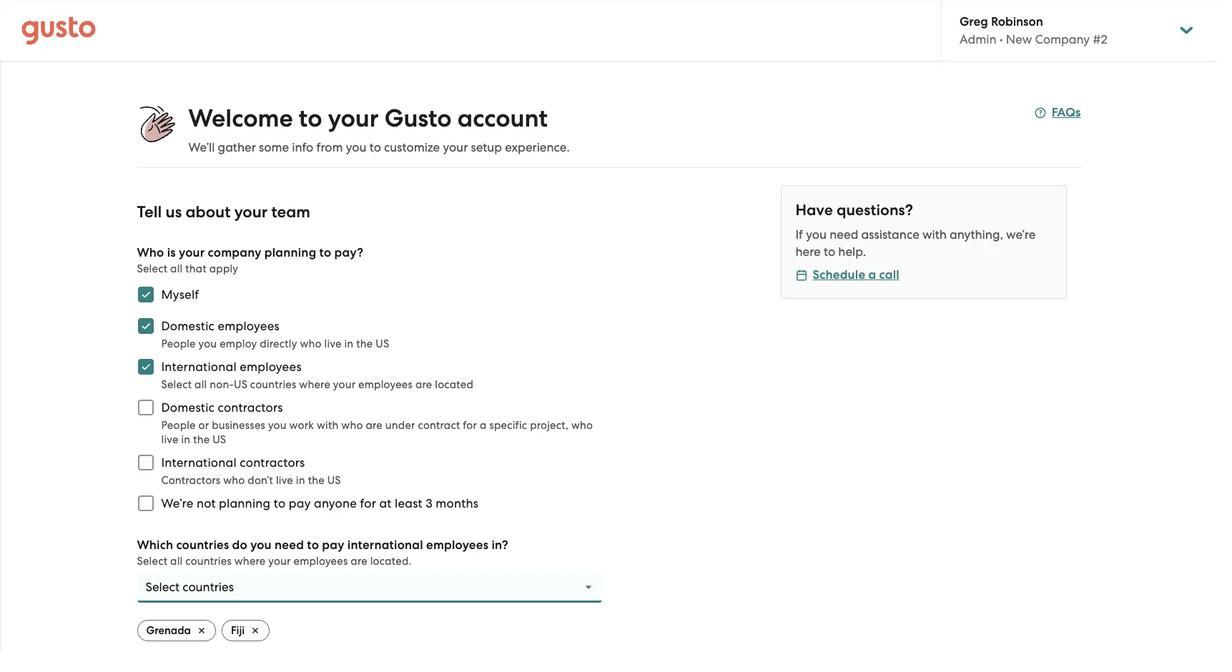 Task type: locate. For each thing, give the bounding box(es) containing it.
1 international from the top
[[161, 360, 237, 374]]

us
[[376, 338, 389, 350], [234, 378, 247, 391], [213, 433, 226, 446], [327, 474, 341, 487]]

you inside people or businesses you work with who are under contract for a specific project, who live in the us
[[268, 419, 287, 432]]

people left or
[[161, 419, 196, 432]]

a left call
[[869, 267, 876, 283]]

people for domestic employees
[[161, 338, 196, 350]]

2 vertical spatial countries
[[185, 555, 232, 568]]

in up we're not planning to pay anyone for at least 3 months
[[296, 474, 305, 487]]

2 horizontal spatial the
[[356, 338, 373, 350]]

planning down team
[[264, 245, 316, 260]]

0 vertical spatial pay
[[289, 496, 311, 511]]

3
[[426, 496, 433, 511]]

your up that
[[179, 245, 205, 260]]

1 vertical spatial in
[[181, 433, 190, 446]]

people or businesses you work with who are under contract for a specific project, who live in the us
[[161, 419, 593, 446]]

welcome to your gusto account we'll gather some info from you to customize your setup experience.
[[188, 104, 570, 154]]

planning inside who is your company planning to pay? select all that apply
[[264, 245, 316, 260]]

1 horizontal spatial live
[[276, 474, 293, 487]]

contractors up businesses
[[218, 401, 283, 415]]

for right contract
[[463, 419, 477, 432]]

people up 'international employees' option
[[161, 338, 196, 350]]

us
[[166, 202, 182, 222]]

where
[[299, 378, 330, 391], [234, 555, 266, 568]]

all down the which in the bottom left of the page
[[170, 555, 183, 568]]

specific
[[489, 419, 527, 432]]

you inside which countries do you need to pay international employees in? select all countries where your employees are located.
[[250, 538, 272, 553]]

contractors up the don't
[[240, 456, 305, 470]]

your down we're not planning to pay anyone for at least 3 months
[[268, 555, 291, 568]]

home image
[[21, 16, 96, 45]]

live right the don't
[[276, 474, 293, 487]]

directly
[[260, 338, 297, 350]]

need
[[830, 227, 859, 242], [275, 538, 304, 553]]

1 vertical spatial a
[[480, 419, 487, 432]]

international
[[161, 360, 237, 374], [161, 456, 237, 470]]

all down is
[[170, 262, 183, 275]]

at
[[379, 496, 392, 511]]

faqs button
[[1035, 104, 1081, 122]]

you right from
[[346, 140, 367, 154]]

countries
[[250, 378, 296, 391], [176, 538, 229, 553], [185, 555, 232, 568]]

the
[[356, 338, 373, 350], [193, 433, 210, 446], [308, 474, 325, 487]]

your inside which countries do you need to pay international employees in? select all countries where your employees are located.
[[268, 555, 291, 568]]

1 vertical spatial countries
[[176, 538, 229, 553]]

0 vertical spatial planning
[[264, 245, 316, 260]]

1 horizontal spatial with
[[923, 227, 947, 242]]

live inside people or businesses you work with who are under contract for a specific project, who live in the us
[[161, 433, 178, 446]]

schedule
[[813, 267, 866, 283]]

planning down contractors who don't live in the us
[[219, 496, 271, 511]]

tell
[[137, 202, 162, 222]]

0 horizontal spatial the
[[193, 433, 210, 446]]

1 vertical spatial are
[[366, 419, 383, 432]]

0 vertical spatial need
[[830, 227, 859, 242]]

do
[[232, 538, 247, 553]]

0 vertical spatial for
[[463, 419, 477, 432]]

select
[[137, 262, 168, 275], [161, 378, 192, 391], [137, 555, 168, 568]]

which countries do you need to pay international employees in? select all countries where your employees are located.
[[137, 538, 508, 568]]

select down the which in the bottom left of the page
[[137, 555, 168, 568]]

pay?
[[334, 245, 364, 260]]

employees down we're not planning to pay anyone for at least 3 months
[[294, 555, 348, 568]]

assistance
[[862, 227, 920, 242]]

you left work
[[268, 419, 287, 432]]

we're not planning to pay anyone for at least 3 months
[[161, 496, 479, 511]]

countries down 'not'
[[185, 555, 232, 568]]

are
[[415, 378, 432, 391], [366, 419, 383, 432], [351, 555, 368, 568]]

from
[[316, 140, 343, 154]]

employees up employ
[[218, 319, 280, 333]]

need up help.
[[830, 227, 859, 242]]

all left non-
[[195, 378, 207, 391]]

1 horizontal spatial the
[[308, 474, 325, 487]]

0 horizontal spatial live
[[161, 433, 178, 446]]

1 vertical spatial select
[[161, 378, 192, 391]]

2 horizontal spatial in
[[344, 338, 354, 350]]

domestic up or
[[161, 401, 215, 415]]

Domestic employees checkbox
[[130, 310, 161, 342]]

live
[[324, 338, 342, 350], [161, 433, 178, 446], [276, 474, 293, 487]]

select up domestic contractors option
[[161, 378, 192, 391]]

need inside which countries do you need to pay international employees in? select all countries where your employees are located.
[[275, 538, 304, 553]]

2 vertical spatial select
[[137, 555, 168, 568]]

located
[[435, 378, 474, 391]]

live up "select all non-us countries where your employees are located"
[[324, 338, 342, 350]]

1 domestic from the top
[[161, 319, 215, 333]]

under
[[385, 419, 415, 432]]

the up "select all non-us countries where your employees are located"
[[356, 338, 373, 350]]

contract
[[418, 419, 460, 432]]

contractors
[[161, 474, 221, 487]]

for
[[463, 419, 477, 432], [360, 496, 376, 511]]

your up people or businesses you work with who are under contract for a specific project, who live in the us in the left of the page
[[333, 378, 356, 391]]

0 vertical spatial contractors
[[218, 401, 283, 415]]

employ
[[220, 338, 257, 350]]

0 vertical spatial countries
[[250, 378, 296, 391]]

where up work
[[299, 378, 330, 391]]

who
[[300, 338, 322, 350], [341, 419, 363, 432], [571, 419, 593, 432], [223, 474, 245, 487]]

all inside who is your company planning to pay? select all that apply
[[170, 262, 183, 275]]

anything,
[[950, 227, 1003, 242]]

in
[[344, 338, 354, 350], [181, 433, 190, 446], [296, 474, 305, 487]]

0 horizontal spatial a
[[480, 419, 487, 432]]

setup
[[471, 140, 502, 154]]

your left setup
[[443, 140, 468, 154]]

to down contractors who don't live in the us
[[274, 496, 286, 511]]

the down or
[[193, 433, 210, 446]]

help.
[[838, 245, 866, 259]]

1 vertical spatial for
[[360, 496, 376, 511]]

Domestic contractors checkbox
[[130, 392, 161, 423]]

domestic
[[161, 319, 215, 333], [161, 401, 215, 415]]

the inside people or businesses you work with who are under contract for a specific project, who live in the us
[[193, 433, 210, 446]]

0 vertical spatial where
[[299, 378, 330, 391]]

you
[[346, 140, 367, 154], [806, 227, 827, 242], [199, 338, 217, 350], [268, 419, 287, 432], [250, 538, 272, 553]]

2 horizontal spatial live
[[324, 338, 342, 350]]

0 horizontal spatial where
[[234, 555, 266, 568]]

with right work
[[317, 419, 339, 432]]

1 vertical spatial all
[[195, 378, 207, 391]]

0 vertical spatial select
[[137, 262, 168, 275]]

with
[[923, 227, 947, 242], [317, 419, 339, 432]]

greg robinson admin • new company #2
[[960, 14, 1108, 46]]

your up from
[[328, 104, 379, 133]]

for left 'at'
[[360, 496, 376, 511]]

people for domestic contractors
[[161, 419, 196, 432]]

where down the do
[[234, 555, 266, 568]]

0 vertical spatial are
[[415, 378, 432, 391]]

to right the here
[[824, 245, 835, 259]]

employees
[[218, 319, 280, 333], [240, 360, 302, 374], [358, 378, 413, 391], [426, 538, 489, 553], [294, 555, 348, 568]]

admin
[[960, 32, 997, 46]]

gusto
[[385, 104, 452, 133]]

employees down people you employ directly who live in the us
[[240, 360, 302, 374]]

Myself checkbox
[[130, 279, 161, 310]]

you right if
[[806, 227, 827, 242]]

pay down anyone
[[322, 538, 344, 553]]

schedule a call button
[[796, 267, 900, 284]]

2 people from the top
[[161, 419, 196, 432]]

1 vertical spatial live
[[161, 433, 178, 446]]

contractors who don't live in the us
[[161, 474, 341, 487]]

countries down people you employ directly who live in the us
[[250, 378, 296, 391]]

pay
[[289, 496, 311, 511], [322, 538, 344, 553]]

2 vertical spatial in
[[296, 474, 305, 487]]

new
[[1006, 32, 1032, 46]]

not
[[197, 496, 216, 511]]

in up "select all non-us countries where your employees are located"
[[344, 338, 354, 350]]

for inside people or businesses you work with who are under contract for a specific project, who live in the us
[[463, 419, 477, 432]]

with left anything,
[[923, 227, 947, 242]]

to down we're not planning to pay anyone for at least 3 months
[[307, 538, 319, 553]]

1 horizontal spatial need
[[830, 227, 859, 242]]

1 vertical spatial the
[[193, 433, 210, 446]]

pay left anyone
[[289, 496, 311, 511]]

2 vertical spatial all
[[170, 555, 183, 568]]

0 horizontal spatial with
[[317, 419, 339, 432]]

you right the do
[[250, 538, 272, 553]]

countries left the do
[[176, 538, 229, 553]]

1 vertical spatial pay
[[322, 538, 344, 553]]

questions?
[[837, 201, 913, 220]]

1 horizontal spatial pay
[[322, 538, 344, 553]]

need right the do
[[275, 538, 304, 553]]

international for international contractors
[[161, 456, 237, 470]]

0 vertical spatial international
[[161, 360, 237, 374]]

1 vertical spatial international
[[161, 456, 237, 470]]

to left pay?
[[319, 245, 331, 260]]

if
[[796, 227, 803, 242]]

are left under
[[366, 419, 383, 432]]

1 vertical spatial where
[[234, 555, 266, 568]]

to
[[299, 104, 322, 133], [370, 140, 381, 154], [824, 245, 835, 259], [319, 245, 331, 260], [274, 496, 286, 511], [307, 538, 319, 553]]

1 horizontal spatial for
[[463, 419, 477, 432]]

international up non-
[[161, 360, 237, 374]]

2 domestic from the top
[[161, 401, 215, 415]]

0 vertical spatial people
[[161, 338, 196, 350]]

a left specific
[[480, 419, 487, 432]]

1 people from the top
[[161, 338, 196, 350]]

employees up under
[[358, 378, 413, 391]]

people
[[161, 338, 196, 350], [161, 419, 196, 432]]

1 vertical spatial domestic
[[161, 401, 215, 415]]

0 horizontal spatial in
[[181, 433, 190, 446]]

have questions?
[[796, 201, 913, 220]]

select down who
[[137, 262, 168, 275]]

in up contractors
[[181, 433, 190, 446]]

0 vertical spatial with
[[923, 227, 947, 242]]

2 international from the top
[[161, 456, 237, 470]]

0 horizontal spatial for
[[360, 496, 376, 511]]

live up international contractors option
[[161, 433, 178, 446]]

international
[[347, 538, 423, 553]]

are down 'international'
[[351, 555, 368, 568]]

1 vertical spatial with
[[317, 419, 339, 432]]

domestic for domestic employees
[[161, 319, 215, 333]]

we're
[[161, 496, 193, 511]]

contractors
[[218, 401, 283, 415], [240, 456, 305, 470]]

international up contractors
[[161, 456, 237, 470]]

domestic down myself on the top of page
[[161, 319, 215, 333]]

people inside people or businesses you work with who are under contract for a specific project, who live in the us
[[161, 419, 196, 432]]

1 vertical spatial need
[[275, 538, 304, 553]]

1 vertical spatial people
[[161, 419, 196, 432]]

are left located
[[415, 378, 432, 391]]

who right directly
[[300, 338, 322, 350]]

0 vertical spatial all
[[170, 262, 183, 275]]

0 vertical spatial a
[[869, 267, 876, 283]]

international for international employees
[[161, 360, 237, 374]]

you down domestic employees
[[199, 338, 217, 350]]

the up we're not planning to pay anyone for at least 3 months
[[308, 474, 325, 487]]

0 horizontal spatial need
[[275, 538, 304, 553]]

employees down the months
[[426, 538, 489, 553]]

0 vertical spatial domestic
[[161, 319, 215, 333]]

with inside people or businesses you work with who are under contract for a specific project, who live in the us
[[317, 419, 339, 432]]

1 horizontal spatial in
[[296, 474, 305, 487]]

2 vertical spatial are
[[351, 555, 368, 568]]

all
[[170, 262, 183, 275], [195, 378, 207, 391], [170, 555, 183, 568]]

where inside which countries do you need to pay international employees in? select all countries where your employees are located.
[[234, 555, 266, 568]]

1 vertical spatial planning
[[219, 496, 271, 511]]

1 vertical spatial contractors
[[240, 456, 305, 470]]

1 horizontal spatial a
[[869, 267, 876, 283]]

who is your company planning to pay? select all that apply
[[137, 245, 364, 275]]

0 vertical spatial live
[[324, 338, 342, 350]]



Task type: vqa. For each thing, say whether or not it's contained in the screenshot.
'from'
yes



Task type: describe. For each thing, give the bounding box(es) containing it.
faqs
[[1052, 105, 1081, 120]]

fiji link
[[222, 620, 270, 642]]

located.
[[370, 555, 412, 568]]

all inside which countries do you need to pay international employees in? select all countries where your employees are located.
[[170, 555, 183, 568]]

contractors for international contractors
[[240, 456, 305, 470]]

some
[[259, 140, 289, 154]]

2 vertical spatial the
[[308, 474, 325, 487]]

you inside if you need assistance with anything, we're here to help.
[[806, 227, 827, 242]]

or
[[199, 419, 209, 432]]

us inside people or businesses you work with who are under contract for a specific project, who live in the us
[[213, 433, 226, 446]]

gather
[[218, 140, 256, 154]]

we're
[[1006, 227, 1036, 242]]

greg
[[960, 14, 988, 29]]

account
[[458, 104, 548, 133]]

apply
[[209, 262, 238, 275]]

in inside people or businesses you work with who are under contract for a specific project, who live in the us
[[181, 433, 190, 446]]

in?
[[492, 538, 508, 553]]

robinson
[[991, 14, 1043, 29]]

2 vertical spatial live
[[276, 474, 293, 487]]

that
[[185, 262, 207, 275]]

about
[[186, 202, 231, 222]]

businesses
[[212, 419, 265, 432]]

We're not planning to pay anyone for at least 3 months checkbox
[[130, 488, 161, 519]]

who
[[137, 245, 164, 260]]

your inside who is your company planning to pay? select all that apply
[[179, 245, 205, 260]]

have
[[796, 201, 833, 220]]

•
[[1000, 32, 1003, 46]]

need inside if you need assistance with anything, we're here to help.
[[830, 227, 859, 242]]

who down international contractors
[[223, 474, 245, 487]]

to left customize
[[370, 140, 381, 154]]

to inside which countries do you need to pay international employees in? select all countries where your employees are located.
[[307, 538, 319, 553]]

0 vertical spatial the
[[356, 338, 373, 350]]

to inside if you need assistance with anything, we're here to help.
[[824, 245, 835, 259]]

pay inside which countries do you need to pay international employees in? select all countries where your employees are located.
[[322, 538, 344, 553]]

company
[[1035, 32, 1090, 46]]

we'll
[[188, 140, 215, 154]]

work
[[289, 419, 314, 432]]

is
[[167, 245, 176, 260]]

info
[[292, 140, 313, 154]]

#2
[[1093, 32, 1108, 46]]

grenada link
[[137, 620, 216, 642]]

grenada
[[146, 624, 191, 637]]

team
[[271, 202, 310, 222]]

domestic for domestic contractors
[[161, 401, 215, 415]]

domestic contractors
[[161, 401, 283, 415]]

international employees
[[161, 360, 302, 374]]

fiji
[[231, 624, 245, 637]]

to up info at top
[[299, 104, 322, 133]]

select inside who is your company planning to pay? select all that apply
[[137, 262, 168, 275]]

are inside which countries do you need to pay international employees in? select all countries where your employees are located.
[[351, 555, 368, 568]]

project,
[[530, 419, 569, 432]]

welcome
[[188, 104, 293, 133]]

don't
[[248, 474, 273, 487]]

experience.
[[505, 140, 570, 154]]

to inside who is your company planning to pay? select all that apply
[[319, 245, 331, 260]]

who left under
[[341, 419, 363, 432]]

a inside schedule a call button
[[869, 267, 876, 283]]

people you employ directly who live in the us
[[161, 338, 389, 350]]

which
[[137, 538, 173, 553]]

call
[[879, 267, 900, 283]]

myself
[[161, 288, 199, 302]]

International employees checkbox
[[130, 351, 161, 383]]

are inside people or businesses you work with who are under contract for a specific project, who live in the us
[[366, 419, 383, 432]]

months
[[436, 496, 479, 511]]

company
[[208, 245, 261, 260]]

non-
[[210, 378, 234, 391]]

select all non-us countries where your employees are located
[[161, 378, 474, 391]]

anyone
[[314, 496, 357, 511]]

a inside people or businesses you work with who are under contract for a specific project, who live in the us
[[480, 419, 487, 432]]

who right project, at the bottom of page
[[571, 419, 593, 432]]

0 horizontal spatial pay
[[289, 496, 311, 511]]

select inside which countries do you need to pay international employees in? select all countries where your employees are located.
[[137, 555, 168, 568]]

customize
[[384, 140, 440, 154]]

domestic employees
[[161, 319, 280, 333]]

1 horizontal spatial where
[[299, 378, 330, 391]]

with inside if you need assistance with anything, we're here to help.
[[923, 227, 947, 242]]

your left team
[[234, 202, 268, 222]]

schedule a call
[[813, 267, 900, 283]]

International contractors checkbox
[[130, 447, 161, 478]]

if you need assistance with anything, we're here to help.
[[796, 227, 1036, 259]]

you inside welcome to your gusto account we'll gather some info from you to customize your setup experience.
[[346, 140, 367, 154]]

least
[[395, 496, 423, 511]]

international contractors
[[161, 456, 305, 470]]

contractors for domestic contractors
[[218, 401, 283, 415]]

tell us about your team
[[137, 202, 310, 222]]

0 vertical spatial in
[[344, 338, 354, 350]]

here
[[796, 245, 821, 259]]



